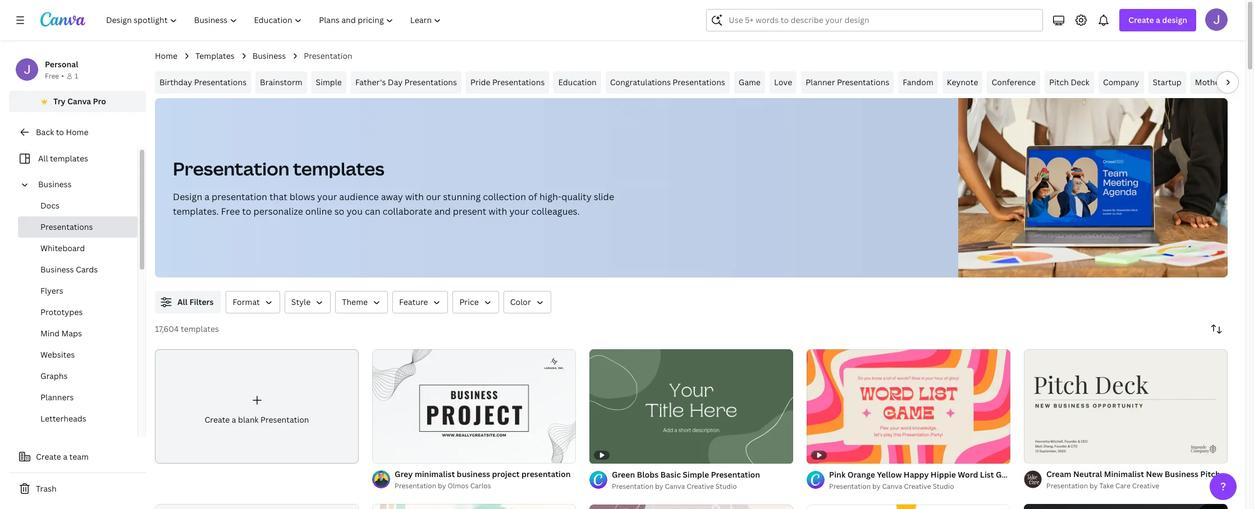 Task type: locate. For each thing, give the bounding box(es) containing it.
to right back
[[56, 127, 64, 138]]

1 horizontal spatial templates
[[181, 324, 219, 335]]

present
[[453, 205, 486, 218]]

1 horizontal spatial game
[[996, 470, 1018, 481]]

of inside design a presentation that blows your audience away with our stunning collection of high-quality slide templates. free to personalize online so you can collaborate and present with your colleagues.
[[528, 191, 537, 203]]

a for blank
[[232, 415, 236, 426]]

personalize
[[253, 205, 303, 218]]

back to home
[[36, 127, 88, 138]]

a left the team
[[63, 452, 67, 463]]

grey
[[395, 469, 413, 480]]

father's
[[355, 77, 386, 88]]

1 horizontal spatial deck
[[1222, 469, 1241, 480]]

0 horizontal spatial pitch
[[1049, 77, 1069, 88]]

online
[[305, 205, 332, 218]]

brainstorm link
[[255, 71, 307, 94]]

pitch right conference
[[1049, 77, 1069, 88]]

fandom
[[903, 77, 933, 88]]

letterheads
[[40, 414, 86, 424]]

0 horizontal spatial free
[[45, 71, 59, 81]]

1 horizontal spatial simple
[[683, 470, 709, 481]]

day right mother's
[[1231, 77, 1246, 88]]

a for design
[[1156, 15, 1160, 25]]

your up online
[[317, 191, 337, 203]]

pride
[[470, 77, 490, 88]]

1 vertical spatial your
[[509, 205, 529, 218]]

0 vertical spatial home
[[155, 51, 177, 61]]

day for mother's
[[1231, 77, 1246, 88]]

jacob simon image
[[1205, 8, 1228, 31]]

1 vertical spatial free
[[221, 205, 240, 218]]

0 vertical spatial business link
[[252, 50, 286, 62]]

docs link
[[18, 195, 138, 217]]

1 horizontal spatial free
[[221, 205, 240, 218]]

2 vertical spatial create
[[36, 452, 61, 463]]

to inside design a presentation that blows your audience away with our stunning collection of high-quality slide templates. free to personalize online so you can collaborate and present with your colleagues.
[[242, 205, 251, 218]]

orange
[[847, 470, 875, 481]]

presentations
[[194, 77, 247, 88], [404, 77, 457, 88], [492, 77, 545, 88], [673, 77, 725, 88], [837, 77, 889, 88], [40, 222, 93, 232]]

1 horizontal spatial creative
[[904, 482, 931, 492]]

0 horizontal spatial presentation
[[212, 191, 267, 203]]

of left high-
[[528, 191, 537, 203]]

2 horizontal spatial create
[[1129, 15, 1154, 25]]

creative down "green blobs basic simple presentation" link
[[687, 482, 714, 492]]

1 horizontal spatial of
[[528, 191, 537, 203]]

with up collaborate
[[405, 191, 424, 203]]

home
[[155, 51, 177, 61], [66, 127, 88, 138]]

1 horizontal spatial 1
[[380, 451, 383, 459]]

presentation down grey
[[395, 482, 436, 491]]

by inside grey minimalist business project presentation presentation by olmos carlos
[[438, 482, 446, 491]]

filters
[[189, 297, 214, 308]]

1 day from the left
[[388, 77, 403, 88]]

0 horizontal spatial studio
[[716, 482, 737, 492]]

of left 14
[[385, 451, 393, 459]]

deck left company
[[1071, 77, 1090, 88]]

simple left father's
[[316, 77, 342, 88]]

pitch inside cream neutral minimalist new business pitch deck pre presentation by take care creative
[[1200, 469, 1220, 480]]

presentation templates
[[173, 157, 384, 181]]

canva inside green blobs basic simple presentation presentation by canva creative studio
[[665, 482, 685, 492]]

presentations left game link at top right
[[673, 77, 725, 88]]

2 studio from the left
[[933, 482, 954, 492]]

1 horizontal spatial studio
[[933, 482, 954, 492]]

olmos
[[448, 482, 469, 491]]

quality
[[561, 191, 592, 203]]

to left personalize
[[242, 205, 251, 218]]

green
[[612, 470, 635, 481]]

day inside 'link'
[[388, 77, 403, 88]]

1 horizontal spatial all
[[177, 297, 188, 308]]

by inside green blobs basic simple presentation presentation by canva creative studio
[[655, 482, 663, 492]]

2 horizontal spatial creative
[[1132, 482, 1159, 491]]

simple inside green blobs basic simple presentation presentation by canva creative studio
[[683, 470, 709, 481]]

1 vertical spatial business link
[[34, 174, 131, 195]]

1 vertical spatial simple
[[683, 470, 709, 481]]

fandom link
[[898, 71, 938, 94]]

2 horizontal spatial 1
[[1032, 451, 1035, 459]]

creative down happy
[[904, 482, 931, 492]]

business up docs
[[38, 179, 72, 190]]

startup link
[[1148, 71, 1186, 94]]

2 day from the left
[[1231, 77, 1246, 88]]

top level navigation element
[[99, 9, 451, 31]]

0 vertical spatial presentation
[[212, 191, 267, 203]]

templates
[[195, 51, 234, 61]]

0 horizontal spatial presentation by canva creative studio link
[[612, 482, 760, 493]]

studio inside green blobs basic simple presentation presentation by canva creative studio
[[716, 482, 737, 492]]

free right templates.
[[221, 205, 240, 218]]

1 studio from the left
[[716, 482, 737, 492]]

1 horizontal spatial pitch
[[1200, 469, 1220, 480]]

templates for presentation templates
[[293, 157, 384, 181]]

0 vertical spatial with
[[405, 191, 424, 203]]

0 horizontal spatial simple
[[316, 77, 342, 88]]

deck inside cream neutral minimalist new business pitch deck pre presentation by take care creative
[[1222, 469, 1241, 480]]

all down back
[[38, 153, 48, 164]]

pink orange yellow happy hippie word list game presentation party presentation by canva creative studio
[[829, 470, 1091, 492]]

grey minimalist business project presentation image
[[372, 349, 576, 464]]

style
[[291, 297, 311, 308]]

0 horizontal spatial deck
[[1071, 77, 1090, 88]]

websites link
[[18, 345, 138, 366]]

create for create a team
[[36, 452, 61, 463]]

create left 'blank'
[[205, 415, 230, 426]]

pitch left pre
[[1200, 469, 1220, 480]]

presentation up beige brown pastel  playful manhwa illustration brainstorm presentation image
[[711, 470, 760, 481]]

try canva pro
[[53, 96, 106, 107]]

studio down hippie
[[933, 482, 954, 492]]

create a team
[[36, 452, 89, 463]]

1 right "•"
[[75, 71, 78, 81]]

deck
[[1071, 77, 1090, 88], [1222, 469, 1241, 480]]

game right list
[[996, 470, 1018, 481]]

0 horizontal spatial create
[[36, 452, 61, 463]]

1 vertical spatial presentation
[[521, 469, 571, 480]]

1 left 14
[[380, 451, 383, 459]]

neutral
[[1073, 469, 1102, 480]]

presentation by canva creative studio link
[[612, 482, 760, 493], [829, 482, 1010, 493]]

1 presentation by canva creative studio link from the left
[[612, 482, 760, 493]]

1 vertical spatial pitch
[[1200, 469, 1220, 480]]

happy
[[904, 470, 929, 481]]

blobs
[[637, 470, 659, 481]]

birthday
[[159, 77, 192, 88]]

design
[[173, 191, 202, 203]]

0 horizontal spatial canva
[[67, 96, 91, 107]]

style button
[[285, 291, 331, 314]]

0 horizontal spatial home
[[66, 127, 88, 138]]

1 horizontal spatial to
[[242, 205, 251, 218]]

0 vertical spatial your
[[317, 191, 337, 203]]

presentation by canva creative studio link down the basic
[[612, 482, 760, 493]]

creative inside green blobs basic simple presentation presentation by canva creative studio
[[687, 482, 714, 492]]

cards
[[76, 264, 98, 275]]

with down collection
[[488, 205, 507, 218]]

day right father's
[[388, 77, 403, 88]]

presentations right pride
[[492, 77, 545, 88]]

that
[[269, 191, 287, 203]]

1 left '18'
[[1032, 451, 1035, 459]]

back to home link
[[9, 121, 146, 144]]

home link
[[155, 50, 177, 62]]

pitch deck link
[[1045, 71, 1094, 94]]

1 horizontal spatial your
[[509, 205, 529, 218]]

0 horizontal spatial creative
[[687, 482, 714, 492]]

simple link
[[311, 71, 346, 94]]

personal
[[45, 59, 78, 70]]

keynote link
[[942, 71, 983, 94]]

0 vertical spatial deck
[[1071, 77, 1090, 88]]

by left take
[[1090, 482, 1098, 491]]

0 vertical spatial all
[[38, 153, 48, 164]]

presentation right 'blank'
[[260, 415, 309, 426]]

0 vertical spatial pitch
[[1049, 77, 1069, 88]]

home up 'all templates' link
[[66, 127, 88, 138]]

presentation left that
[[212, 191, 267, 203]]

templates up audience
[[293, 157, 384, 181]]

presentation inside cream neutral minimalist new business pitch deck pre presentation by take care creative
[[1046, 482, 1088, 491]]

business inside business cards "link"
[[40, 264, 74, 275]]

birthday presentations link
[[155, 71, 251, 94]]

game link
[[734, 71, 765, 94]]

price
[[459, 297, 479, 308]]

1 vertical spatial game
[[996, 470, 1018, 481]]

0 vertical spatial to
[[56, 127, 64, 138]]

presentation right "project" on the left of the page
[[521, 469, 571, 480]]

1 horizontal spatial create
[[205, 415, 230, 426]]

presentation by canva creative studio link for happy
[[829, 482, 1010, 493]]

all left the filters
[[177, 297, 188, 308]]

presentations right planner at the right
[[837, 77, 889, 88]]

business link down 'all templates' link
[[34, 174, 131, 195]]

collaborate
[[383, 205, 432, 218]]

1 horizontal spatial presentation by canva creative studio link
[[829, 482, 1010, 493]]

presentation inside design a presentation that blows your audience away with our stunning collection of high-quality slide templates. free to personalize online so you can collaborate and present with your colleagues.
[[212, 191, 267, 203]]

cream neutral minimalist new business pitch deck pre link
[[1046, 469, 1254, 481]]

0 horizontal spatial to
[[56, 127, 64, 138]]

1 vertical spatial with
[[488, 205, 507, 218]]

free •
[[45, 71, 64, 81]]

create a blank presentation
[[205, 415, 309, 426]]

1 for grey
[[380, 451, 383, 459]]

simple right the basic
[[683, 470, 709, 481]]

of for cream neutral minimalist new business pitch deck pre
[[1037, 451, 1045, 459]]

1 horizontal spatial canva
[[665, 482, 685, 492]]

by inside cream neutral minimalist new business pitch deck pre presentation by take care creative
[[1090, 482, 1098, 491]]

0 horizontal spatial all
[[38, 153, 48, 164]]

1 horizontal spatial home
[[155, 51, 177, 61]]

by
[[438, 482, 446, 491], [1090, 482, 1098, 491], [655, 482, 663, 492], [872, 482, 881, 492]]

a inside button
[[63, 452, 67, 463]]

2 horizontal spatial templates
[[293, 157, 384, 181]]

a for presentation
[[204, 191, 209, 203]]

creative down cream neutral minimalist new business pitch deck pre "link"
[[1132, 482, 1159, 491]]

presentation down green
[[612, 482, 654, 492]]

1 horizontal spatial presentation
[[521, 469, 571, 480]]

templates down back to home
[[50, 153, 88, 164]]

a inside dropdown button
[[1156, 15, 1160, 25]]

1 vertical spatial create
[[205, 415, 230, 426]]

2 horizontal spatial of
[[1037, 451, 1045, 459]]

0 horizontal spatial of
[[385, 451, 393, 459]]

a for team
[[63, 452, 67, 463]]

a inside design a presentation that blows your audience away with our stunning collection of high-quality slide templates. free to personalize online so you can collaborate and present with your colleagues.
[[204, 191, 209, 203]]

all inside button
[[177, 297, 188, 308]]

presentations up the whiteboard
[[40, 222, 93, 232]]

business up flyers at left
[[40, 264, 74, 275]]

studio inside pink orange yellow happy hippie word list game presentation party presentation by canva creative studio
[[933, 482, 954, 492]]

presentation up design
[[173, 157, 289, 181]]

canva down the basic
[[665, 482, 685, 492]]

by down yellow
[[872, 482, 881, 492]]

presentation by canva creative studio link down happy
[[829, 482, 1010, 493]]

new
[[1146, 469, 1163, 480]]

presentation up simple link
[[304, 51, 352, 61]]

a left 'blank'
[[232, 415, 236, 426]]

0 horizontal spatial with
[[405, 191, 424, 203]]

planner presentations
[[806, 77, 889, 88]]

a left design
[[1156, 15, 1160, 25]]

17,604 templates
[[155, 324, 219, 335]]

1 horizontal spatial with
[[488, 205, 507, 218]]

beige brown pastel  playful manhwa illustration brainstorm presentation image
[[589, 505, 793, 510]]

mother's
[[1195, 77, 1229, 88]]

None search field
[[706, 9, 1043, 31]]

1 horizontal spatial day
[[1231, 77, 1246, 88]]

canva inside pink orange yellow happy hippie word list game presentation party presentation by canva creative studio
[[882, 482, 902, 492]]

2 presentation by canva creative studio link from the left
[[829, 482, 1010, 493]]

by down the minimalist
[[438, 482, 446, 491]]

business
[[252, 51, 286, 61], [38, 179, 72, 190], [40, 264, 74, 275], [1165, 469, 1199, 480]]

create inside dropdown button
[[1129, 15, 1154, 25]]

0 horizontal spatial game
[[739, 77, 761, 88]]

deck left pre
[[1222, 469, 1241, 480]]

0 horizontal spatial day
[[388, 77, 403, 88]]

presentation by canva creative studio link for simple
[[612, 482, 760, 493]]

graphs link
[[18, 366, 138, 387]]

presentations down templates link
[[194, 77, 247, 88]]

0 vertical spatial create
[[1129, 15, 1154, 25]]

create a team button
[[9, 446, 146, 469]]

planners link
[[18, 387, 138, 409]]

day
[[388, 77, 403, 88], [1231, 77, 1246, 88]]

project
[[492, 469, 520, 480]]

education link
[[554, 71, 601, 94]]

create inside button
[[36, 452, 61, 463]]

startup
[[1153, 77, 1182, 88]]

of left '18'
[[1037, 451, 1045, 459]]

minimalist
[[415, 469, 455, 480]]

by down blobs
[[655, 482, 663, 492]]

business inside cream neutral minimalist new business pitch deck pre presentation by take care creative
[[1165, 469, 1199, 480]]

free left "•"
[[45, 71, 59, 81]]

presentation down 1 of 18
[[1020, 470, 1069, 481]]

canva down yellow
[[882, 482, 902, 492]]

1
[[75, 71, 78, 81], [380, 451, 383, 459], [1032, 451, 1035, 459]]

care
[[1115, 482, 1131, 491]]

format
[[233, 297, 260, 308]]

templates down the filters
[[181, 324, 219, 335]]

1 vertical spatial all
[[177, 297, 188, 308]]

0 horizontal spatial templates
[[50, 153, 88, 164]]

presentation
[[212, 191, 267, 203], [521, 469, 571, 480]]

1 of 14
[[380, 451, 402, 459]]

canva right try
[[67, 96, 91, 107]]

business right 'new'
[[1165, 469, 1199, 480]]

mind maps link
[[18, 323, 138, 345]]

create a blank presentation element
[[155, 350, 359, 464]]

presentation down cream
[[1046, 482, 1088, 491]]

home up birthday
[[155, 51, 177, 61]]

create left design
[[1129, 15, 1154, 25]]

1 vertical spatial deck
[[1222, 469, 1241, 480]]

1 horizontal spatial business link
[[252, 50, 286, 62]]

you
[[347, 205, 363, 218]]

presentations inside 'link'
[[404, 77, 457, 88]]

yellow
[[877, 470, 902, 481]]

business link up brainstorm
[[252, 50, 286, 62]]

presentations left pride
[[404, 77, 457, 88]]

grey minimalist business project presentation presentation by olmos carlos
[[395, 469, 571, 491]]

create left the team
[[36, 452, 61, 463]]

2 horizontal spatial canva
[[882, 482, 902, 492]]

studio up beige brown pastel  playful manhwa illustration brainstorm presentation image
[[716, 482, 737, 492]]

a up templates.
[[204, 191, 209, 203]]

game left love
[[739, 77, 761, 88]]

1 of 14 link
[[372, 349, 576, 464]]

your down collection
[[509, 205, 529, 218]]

1 vertical spatial to
[[242, 205, 251, 218]]

audience
[[339, 191, 379, 203]]



Task type: vqa. For each thing, say whether or not it's contained in the screenshot.
"Add your brand colors"
no



Task type: describe. For each thing, give the bounding box(es) containing it.
congratulations
[[610, 77, 671, 88]]

presentation by olmos carlos link
[[395, 481, 571, 492]]

slide
[[594, 191, 614, 203]]

pitch deck
[[1049, 77, 1090, 88]]

0 horizontal spatial your
[[317, 191, 337, 203]]

yellow and white modern training and development presentation image
[[807, 505, 1010, 510]]

all for all filters
[[177, 297, 188, 308]]

templates.
[[173, 205, 219, 218]]

planner presentations link
[[801, 71, 894, 94]]

brainstorm
[[260, 77, 302, 88]]

pre
[[1243, 469, 1254, 480]]

14
[[395, 451, 402, 459]]

father's day presentations
[[355, 77, 457, 88]]

word
[[958, 470, 978, 481]]

trash
[[36, 484, 56, 495]]

black and gray gradient professional presentation image
[[1024, 505, 1228, 510]]

grey minimalist business project presentation link
[[395, 469, 571, 481]]

theme button
[[335, 291, 388, 314]]

graphs
[[40, 371, 68, 382]]

free inside design a presentation that blows your audience away with our stunning collection of high-quality slide templates. free to personalize online so you can collaborate and present with your colleagues.
[[221, 205, 240, 218]]

presentation inside grey minimalist business project presentation presentation by olmos carlos
[[395, 482, 436, 491]]

17,604
[[155, 324, 179, 335]]

format button
[[226, 291, 280, 314]]

congratulations presentations link
[[606, 71, 730, 94]]

take
[[1099, 482, 1114, 491]]

beige brown minimal organic creative project presentation image
[[372, 505, 576, 510]]

basic
[[660, 470, 681, 481]]

all for all templates
[[38, 153, 48, 164]]

create for create a blank presentation
[[205, 415, 230, 426]]

business up brainstorm
[[252, 51, 286, 61]]

colleagues.
[[531, 205, 580, 218]]

love
[[774, 77, 792, 88]]

presentations for congratulations presentations
[[673, 77, 725, 88]]

keynote
[[947, 77, 978, 88]]

father's day presentations link
[[351, 71, 461, 94]]

presentation inside grey minimalist business project presentation presentation by olmos carlos
[[521, 469, 571, 480]]

templates for all templates
[[50, 153, 88, 164]]

maps
[[61, 328, 82, 339]]

canva inside button
[[67, 96, 91, 107]]

0 horizontal spatial 1
[[75, 71, 78, 81]]

1 of 18
[[1032, 451, 1054, 459]]

team
[[69, 452, 89, 463]]

websites
[[40, 350, 75, 360]]

all templates
[[38, 153, 88, 164]]

conference link
[[987, 71, 1040, 94]]

mind maps
[[40, 328, 82, 339]]

love link
[[770, 71, 797, 94]]

blows
[[290, 191, 315, 203]]

1 vertical spatial home
[[66, 127, 88, 138]]

create a design
[[1129, 15, 1187, 25]]

0 vertical spatial free
[[45, 71, 59, 81]]

presentations for pride presentations
[[492, 77, 545, 88]]

planner
[[806, 77, 835, 88]]

1 for cream
[[1032, 451, 1035, 459]]

of for grey minimalist business project presentation
[[385, 451, 393, 459]]

trash link
[[9, 478, 146, 501]]

can
[[365, 205, 380, 218]]

color
[[510, 297, 531, 308]]

creative inside cream neutral minimalist new business pitch deck pre presentation by take care creative
[[1132, 482, 1159, 491]]

conference
[[992, 77, 1036, 88]]

presentations for birthday presentations
[[194, 77, 247, 88]]

pro
[[93, 96, 106, 107]]

design
[[1162, 15, 1187, 25]]

green blobs basic simple presentation presentation by canva creative studio
[[612, 470, 760, 492]]

away
[[381, 191, 403, 203]]

create a design button
[[1120, 9, 1196, 31]]

high-
[[539, 191, 561, 203]]

templates link
[[195, 50, 234, 62]]

whiteboard
[[40, 243, 85, 254]]

pitch inside pitch deck link
[[1049, 77, 1069, 88]]

templates for 17,604 templates
[[181, 324, 219, 335]]

0 vertical spatial simple
[[316, 77, 342, 88]]

all filters button
[[155, 291, 221, 314]]

prototypes link
[[18, 302, 138, 323]]

green blobs basic simple presentation link
[[612, 469, 760, 482]]

all templates link
[[16, 148, 131, 170]]

mother's day
[[1195, 77, 1246, 88]]

all filters
[[177, 297, 214, 308]]

presentation by take care creative link
[[1046, 481, 1228, 492]]

0 horizontal spatial business link
[[34, 174, 131, 195]]

18
[[1047, 451, 1054, 459]]

list
[[980, 470, 994, 481]]

modern pitch deck presentation template image
[[155, 505, 359, 510]]

presentations for planner presentations
[[837, 77, 889, 88]]

whiteboard link
[[18, 238, 138, 259]]

presentation down orange in the bottom right of the page
[[829, 482, 871, 492]]

hippie
[[931, 470, 956, 481]]

company link
[[1099, 71, 1144, 94]]

letterheads link
[[18, 409, 138, 430]]

so
[[334, 205, 344, 218]]

flyers
[[40, 286, 63, 296]]

price button
[[453, 291, 499, 314]]

Search search field
[[729, 10, 1036, 31]]

collection
[[483, 191, 526, 203]]

create for create a design
[[1129, 15, 1154, 25]]

pride presentations link
[[466, 71, 549, 94]]

creative inside pink orange yellow happy hippie word list game presentation party presentation by canva creative studio
[[904, 482, 931, 492]]

cream
[[1046, 469, 1071, 480]]

congratulations presentations
[[610, 77, 725, 88]]

by inside pink orange yellow happy hippie word list game presentation party presentation by canva creative studio
[[872, 482, 881, 492]]

back
[[36, 127, 54, 138]]

minimalist
[[1104, 469, 1144, 480]]

mind
[[40, 328, 60, 339]]

try canva pro button
[[9, 91, 146, 112]]

cream neutral minimalist new business pitch deck presentation image
[[1024, 349, 1228, 464]]

carlos
[[470, 482, 491, 491]]

game inside pink orange yellow happy hippie word list game presentation party presentation by canva creative studio
[[996, 470, 1018, 481]]

mother's day link
[[1191, 71, 1250, 94]]

0 vertical spatial game
[[739, 77, 761, 88]]

pride presentations
[[470, 77, 545, 88]]

day for father's
[[388, 77, 403, 88]]

Sort by button
[[1205, 318, 1228, 341]]

try
[[53, 96, 65, 107]]



